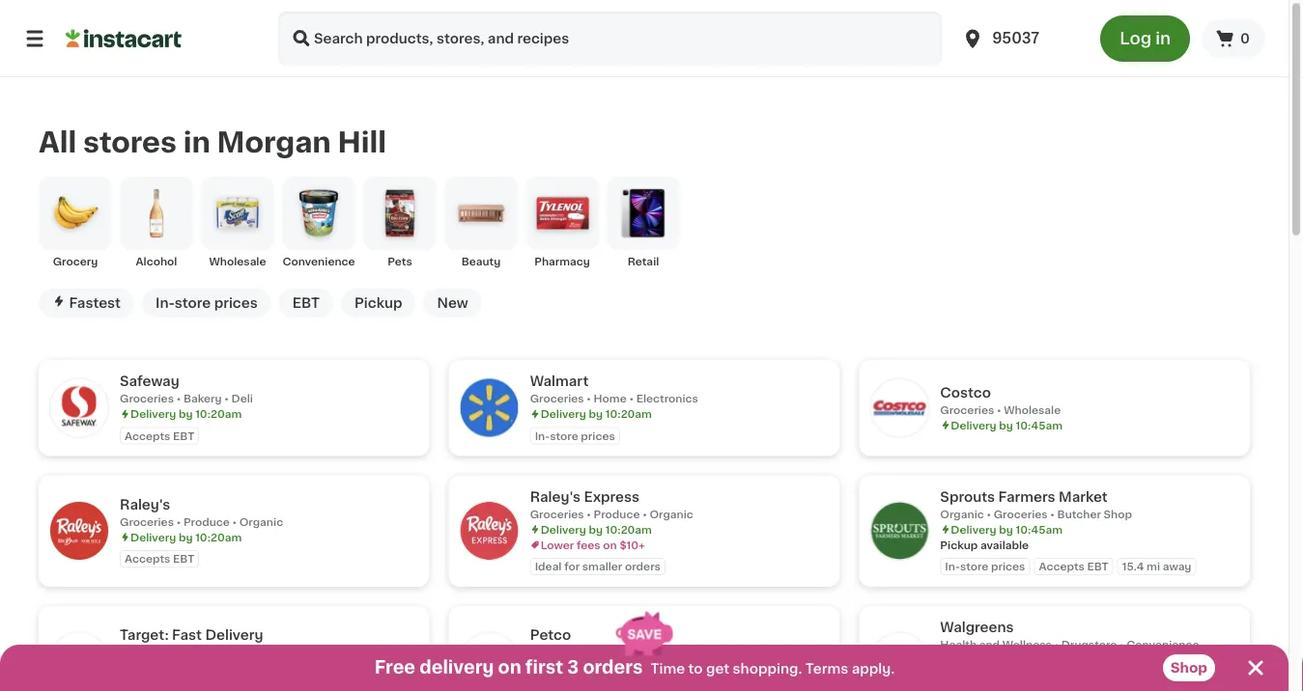 Task type: describe. For each thing, give the bounding box(es) containing it.
10:20am for safeway
[[195, 409, 242, 420]]

all
[[39, 128, 77, 156]]

ebt down bakery
[[173, 431, 194, 442]]

accepts ebt for raley's
[[125, 554, 194, 565]]

15.4
[[1123, 562, 1145, 572]]

alcohol button
[[120, 177, 193, 269]]

10:20am up $10+
[[606, 525, 652, 535]]

costco groceries • wholesale
[[941, 386, 1061, 416]]

by down the home
[[589, 409, 603, 420]]

free
[[375, 660, 416, 677]]

$10+
[[620, 540, 645, 551]]

shopping.
[[733, 663, 803, 676]]

walmart image
[[461, 379, 519, 437]]

accepts for safeway
[[125, 431, 170, 442]]

delivery by 10:20am for safeway
[[130, 409, 242, 420]]

delivery by 10:20am for walmart
[[541, 409, 652, 420]]

market
[[1059, 490, 1108, 504]]

walgreens health and wellness • drugstore • convenience
[[941, 621, 1200, 651]]

ebt inside button
[[293, 297, 320, 310]]

1 vertical spatial orders
[[583, 660, 643, 677]]

2 delivery by 10:45am from the top
[[951, 525, 1063, 535]]

stores
[[83, 128, 177, 156]]

10:20am down target: fast delivery
[[195, 648, 242, 658]]

fast
[[172, 629, 202, 643]]

alcohol
[[136, 256, 177, 267]]

ebt button
[[279, 289, 333, 318]]

accepts for raley's
[[125, 554, 170, 565]]

pets
[[388, 256, 412, 267]]

accepts ebt for safeway
[[125, 431, 194, 442]]

ebt down raley's groceries • produce • organic
[[173, 554, 194, 565]]

prices inside button
[[214, 297, 258, 310]]

safeway groceries • bakery • deli
[[120, 375, 253, 404]]

delivery right fast
[[205, 629, 263, 643]]

log
[[1120, 30, 1152, 47]]

0
[[1241, 32, 1251, 45]]

groceries inside "sprouts farmers market organic • groceries • butcher shop"
[[994, 509, 1048, 520]]

raley's groceries • produce • organic
[[120, 498, 283, 528]]

free delivery on first 3 orders time to get shopping. terms apply.
[[375, 660, 895, 677]]

pharmacy button
[[526, 177, 599, 269]]

ebt left the 15.4
[[1088, 562, 1109, 572]]

accepts down the butcher
[[1039, 562, 1085, 572]]

raley's for raley's
[[120, 498, 170, 512]]

petco pet supplies
[[530, 629, 599, 658]]

produce inside raley's groceries • produce • organic
[[184, 517, 230, 528]]

by up available
[[1000, 525, 1014, 535]]

95037
[[993, 31, 1040, 45]]

sprouts
[[941, 490, 995, 504]]

in inside main content
[[183, 128, 210, 156]]

delivery by 10:25am
[[541, 663, 652, 674]]

pets button
[[363, 177, 437, 269]]

2 horizontal spatial store
[[961, 562, 989, 572]]

1 delivery by 10:45am from the top
[[951, 420, 1063, 431]]

delivery by 10:20am for raley's
[[130, 532, 242, 543]]

delivery down safeway
[[130, 409, 176, 420]]

1 95037 button from the left
[[950, 12, 1089, 66]]

convenience button
[[282, 177, 356, 269]]

ideal for smaller orders
[[535, 562, 661, 572]]

retail button
[[607, 177, 680, 269]]

groceries for raley's
[[120, 517, 174, 528]]

lower fees on $10+
[[541, 540, 645, 551]]

wellness
[[1003, 640, 1052, 651]]

wholesale inside the costco groceries • wholesale
[[1004, 405, 1061, 416]]

petco
[[530, 629, 571, 643]]

first
[[526, 660, 563, 677]]

pet
[[530, 648, 549, 658]]

• inside the costco groceries • wholesale
[[997, 405, 1002, 416]]

grocery
[[53, 256, 98, 267]]

retail
[[628, 256, 659, 267]]

shop inside button
[[1171, 662, 1208, 676]]

lower
[[541, 540, 574, 551]]

delivery up lower
[[541, 525, 587, 535]]

1 vertical spatial in-
[[535, 431, 550, 442]]

mi
[[1147, 562, 1161, 572]]

by right 3 on the bottom of page
[[589, 663, 603, 674]]

by up lower fees on $10+
[[589, 525, 603, 535]]

for
[[565, 562, 580, 572]]

in-store prices button
[[142, 289, 271, 318]]

10:20am for raley's
[[195, 532, 242, 543]]

walmart
[[530, 375, 589, 388]]

time
[[651, 663, 685, 676]]

on for delivery
[[498, 660, 522, 677]]

get
[[706, 663, 730, 676]]

on for fees
[[603, 540, 617, 551]]

pickup for pickup available
[[941, 540, 978, 551]]

available
[[981, 540, 1029, 551]]

bakery
[[184, 394, 222, 404]]

Search field
[[278, 12, 942, 66]]

by down raley's groceries • produce • organic
[[179, 532, 193, 543]]



Task type: locate. For each thing, give the bounding box(es) containing it.
delivery by 10:20am up lower fees on $10+
[[541, 525, 652, 535]]

delivery
[[130, 409, 176, 420], [541, 409, 587, 420], [951, 420, 997, 431], [541, 525, 587, 535], [951, 525, 997, 535], [130, 532, 176, 543], [205, 629, 263, 643], [130, 648, 176, 658], [541, 663, 587, 674]]

new
[[437, 297, 468, 310]]

pickup down pets
[[355, 297, 402, 310]]

•
[[177, 394, 181, 404], [225, 394, 229, 404], [587, 394, 591, 404], [630, 394, 634, 404], [997, 405, 1002, 416], [587, 509, 591, 520], [643, 509, 647, 520], [987, 509, 992, 520], [1051, 509, 1055, 520], [177, 517, 181, 528], [232, 517, 237, 528], [1055, 640, 1059, 651], [1120, 640, 1124, 651]]

beauty
[[462, 256, 501, 267]]

0 vertical spatial wholesale
[[209, 256, 266, 267]]

10:20am down bakery
[[195, 409, 242, 420]]

0 horizontal spatial wholesale
[[209, 256, 266, 267]]

1 vertical spatial delivery by 10:45am
[[951, 525, 1063, 535]]

0 vertical spatial store
[[175, 297, 211, 310]]

15.4 mi away
[[1123, 562, 1192, 572]]

safeway
[[120, 375, 179, 388]]

2 horizontal spatial in-store prices
[[945, 562, 1026, 572]]

raley's express image
[[461, 503, 519, 561]]

costco
[[941, 386, 992, 400]]

wholesale
[[209, 256, 266, 267], [1004, 405, 1061, 416]]

raley's image
[[50, 503, 108, 561]]

sprouts farmers market organic • groceries • butcher shop
[[941, 490, 1133, 520]]

in-store prices
[[156, 297, 258, 310], [535, 431, 615, 442], [945, 562, 1026, 572]]

ebt left pickup button
[[293, 297, 320, 310]]

log in button
[[1101, 15, 1191, 62]]

in right log on the right of page
[[1156, 30, 1171, 47]]

2 horizontal spatial organic
[[941, 509, 985, 520]]

pickup button
[[341, 289, 416, 318]]

95037 button
[[950, 12, 1089, 66], [962, 12, 1078, 66]]

raley's up lower
[[530, 490, 581, 504]]

1 vertical spatial convenience
[[1127, 640, 1200, 651]]

1 horizontal spatial convenience
[[1127, 640, 1200, 651]]

raley's right raley's image
[[120, 498, 170, 512]]

log in
[[1120, 30, 1171, 47]]

beauty button
[[445, 177, 518, 269]]

convenience up shop button at the right of page
[[1127, 640, 1200, 651]]

prices
[[214, 297, 258, 310], [581, 431, 615, 442], [992, 562, 1026, 572]]

0 horizontal spatial store
[[175, 297, 211, 310]]

0 horizontal spatial prices
[[214, 297, 258, 310]]

0 vertical spatial orders
[[625, 562, 661, 572]]

in- down "pickup available"
[[945, 562, 961, 572]]

convenience up ebt button at left
[[283, 256, 355, 267]]

shop right the butcher
[[1104, 509, 1133, 520]]

farmers
[[999, 490, 1056, 504]]

10:25am
[[606, 663, 652, 674]]

raley's for raley's express
[[530, 490, 581, 504]]

target: fast delivery
[[120, 629, 263, 643]]

accepts down safeway
[[125, 431, 170, 442]]

groceries inside safeway groceries • bakery • deli
[[120, 394, 174, 404]]

delivery
[[420, 660, 494, 677]]

0 vertical spatial in
[[1156, 30, 1171, 47]]

accepts ebt
[[125, 431, 194, 442], [125, 554, 194, 565], [1039, 562, 1109, 572]]

orders
[[625, 562, 661, 572], [583, 660, 643, 677]]

10:45am down "sprouts farmers market organic • groceries • butcher shop"
[[1016, 525, 1063, 535]]

smaller
[[583, 562, 623, 572]]

health
[[941, 640, 977, 651]]

on left first
[[498, 660, 522, 677]]

10:20am down the home
[[606, 409, 652, 420]]

terms
[[806, 663, 849, 676]]

0 vertical spatial convenience
[[283, 256, 355, 267]]

0 vertical spatial in-
[[156, 297, 175, 310]]

express
[[584, 490, 640, 504]]

home
[[594, 394, 627, 404]]

pickup inside button
[[355, 297, 402, 310]]

0 vertical spatial shop
[[1104, 509, 1133, 520]]

away
[[1163, 562, 1192, 572]]

groceries down safeway
[[120, 394, 174, 404]]

10:20am down raley's groceries • produce • organic
[[195, 532, 242, 543]]

1 vertical spatial shop
[[1171, 662, 1208, 676]]

10:20am for walmart
[[606, 409, 652, 420]]

groceries inside walmart groceries • home • electronics
[[530, 394, 584, 404]]

groceries down the farmers
[[994, 509, 1048, 520]]

wholesale up the farmers
[[1004, 405, 1061, 416]]

1 horizontal spatial prices
[[581, 431, 615, 442]]

3
[[568, 660, 579, 677]]

morgan
[[217, 128, 331, 156]]

1 horizontal spatial wholesale
[[1004, 405, 1061, 416]]

0 horizontal spatial organic
[[239, 517, 283, 528]]

0 horizontal spatial in-store prices
[[156, 297, 258, 310]]

0 horizontal spatial in-
[[156, 297, 175, 310]]

0 vertical spatial in-store prices
[[156, 297, 258, 310]]

in-
[[156, 297, 175, 310], [535, 431, 550, 442], [945, 562, 961, 572]]

ebt
[[293, 297, 320, 310], [173, 431, 194, 442], [173, 554, 194, 565], [1088, 562, 1109, 572]]

store inside button
[[175, 297, 211, 310]]

on
[[603, 540, 617, 551], [498, 660, 522, 677]]

organic inside raley's express groceries • produce • organic
[[650, 509, 694, 520]]

0 vertical spatial on
[[603, 540, 617, 551]]

delivery by 10:45am down the costco groceries • wholesale
[[951, 420, 1063, 431]]

pickup left available
[[941, 540, 978, 551]]

store down "pickup available"
[[961, 562, 989, 572]]

shop
[[1104, 509, 1133, 520], [1171, 662, 1208, 676]]

0 vertical spatial 10:45am
[[1016, 420, 1063, 431]]

1 vertical spatial in-store prices
[[535, 431, 615, 442]]

groceries for costco
[[941, 405, 995, 416]]

prices down the home
[[581, 431, 615, 442]]

groceries inside the costco groceries • wholesale
[[941, 405, 995, 416]]

deli
[[232, 394, 253, 404]]

shop inside "sprouts farmers market organic • groceries • butcher shop"
[[1104, 509, 1133, 520]]

fastest
[[69, 297, 121, 310]]

2 10:45am from the top
[[1016, 525, 1063, 535]]

1 vertical spatial prices
[[581, 431, 615, 442]]

in-store prices inside button
[[156, 297, 258, 310]]

produce
[[594, 509, 640, 520], [184, 517, 230, 528]]

walgreens
[[941, 621, 1014, 635]]

1 horizontal spatial organic
[[650, 509, 694, 520]]

walmart groceries • home • electronics
[[530, 375, 699, 404]]

all stores in morgan hill main content
[[0, 77, 1289, 692]]

butcher
[[1058, 509, 1102, 520]]

new button
[[424, 289, 482, 318]]

groceries right raley's image
[[120, 517, 174, 528]]

in- down the alcohol
[[156, 297, 175, 310]]

wholesale up in-store prices button
[[209, 256, 266, 267]]

fees
[[577, 540, 601, 551]]

target:
[[120, 629, 169, 643]]

in-store prices down "pickup available"
[[945, 562, 1026, 572]]

2 vertical spatial in-store prices
[[945, 562, 1026, 572]]

10:20am
[[195, 409, 242, 420], [606, 409, 652, 420], [606, 525, 652, 535], [195, 532, 242, 543], [195, 648, 242, 658]]

delivery down target:
[[130, 648, 176, 658]]

prices left ebt button at left
[[214, 297, 258, 310]]

0 horizontal spatial pickup
[[355, 297, 402, 310]]

0 button
[[1202, 19, 1266, 58]]

store
[[175, 297, 211, 310], [550, 431, 579, 442], [961, 562, 989, 572]]

None search field
[[278, 12, 942, 66]]

wholesale inside button
[[209, 256, 266, 267]]

delivery by 10:45am
[[951, 420, 1063, 431], [951, 525, 1063, 535]]

delivery up "pickup available"
[[951, 525, 997, 535]]

to
[[689, 663, 703, 676]]

2 vertical spatial prices
[[992, 562, 1026, 572]]

produce inside raley's express groceries • produce • organic
[[594, 509, 640, 520]]

1 horizontal spatial in-
[[535, 431, 550, 442]]

1 vertical spatial pickup
[[941, 540, 978, 551]]

2 vertical spatial in-
[[945, 562, 961, 572]]

instacart logo image
[[66, 27, 182, 50]]

by
[[179, 409, 193, 420], [589, 409, 603, 420], [1000, 420, 1014, 431], [589, 525, 603, 535], [1000, 525, 1014, 535], [179, 532, 193, 543], [179, 648, 193, 658], [589, 663, 603, 674]]

safeway image
[[50, 379, 108, 437]]

delivery by 10:45am up available
[[951, 525, 1063, 535]]

in right stores
[[183, 128, 210, 156]]

orders down $10+
[[625, 562, 661, 572]]

store down the alcohol
[[175, 297, 211, 310]]

by down the costco groceries • wholesale
[[1000, 420, 1014, 431]]

2 horizontal spatial in-
[[945, 562, 961, 572]]

1 horizontal spatial pickup
[[941, 540, 978, 551]]

raley's inside raley's express groceries • produce • organic
[[530, 490, 581, 504]]

shop button
[[1163, 655, 1216, 682]]

on right fees
[[603, 540, 617, 551]]

save image
[[616, 612, 673, 657]]

1 horizontal spatial in
[[1156, 30, 1171, 47]]

groceries down the "costco"
[[941, 405, 995, 416]]

0 horizontal spatial on
[[498, 660, 522, 677]]

0 horizontal spatial raley's
[[120, 498, 170, 512]]

in-store prices down the alcohol
[[156, 297, 258, 310]]

groceries inside raley's express groceries • produce • organic
[[530, 509, 584, 520]]

supplies
[[551, 648, 599, 658]]

0 vertical spatial pickup
[[355, 297, 402, 310]]

in inside button
[[1156, 30, 1171, 47]]

in
[[1156, 30, 1171, 47], [183, 128, 210, 156]]

accepts ebt down safeway groceries • bakery • deli
[[125, 431, 194, 442]]

shop left close icon
[[1171, 662, 1208, 676]]

1 vertical spatial in
[[183, 128, 210, 156]]

1 horizontal spatial raley's
[[530, 490, 581, 504]]

pickup for pickup
[[355, 297, 402, 310]]

by down bakery
[[179, 409, 193, 420]]

delivery down walmart
[[541, 409, 587, 420]]

convenience inside button
[[283, 256, 355, 267]]

0 vertical spatial delivery by 10:45am
[[951, 420, 1063, 431]]

in- down walmart
[[535, 431, 550, 442]]

orders right 3 on the bottom of page
[[583, 660, 643, 677]]

store down walmart
[[550, 431, 579, 442]]

1 horizontal spatial in-store prices
[[535, 431, 615, 442]]

accepts down raley's groceries • produce • organic
[[125, 554, 170, 565]]

groceries for safeway
[[120, 394, 174, 404]]

1 vertical spatial store
[[550, 431, 579, 442]]

1 vertical spatial 10:45am
[[1016, 525, 1063, 535]]

apply.
[[852, 663, 895, 676]]

fastest button
[[39, 289, 134, 318]]

groceries up lower
[[530, 509, 584, 520]]

drugstore
[[1062, 640, 1117, 651]]

0 horizontal spatial in
[[183, 128, 210, 156]]

1 10:45am from the top
[[1016, 420, 1063, 431]]

delivery down raley's groceries • produce • organic
[[130, 532, 176, 543]]

convenience inside walgreens health and wellness • drugstore • convenience
[[1127, 640, 1200, 651]]

close image
[[1245, 657, 1268, 680]]

groceries down walmart
[[530, 394, 584, 404]]

10:45am down the costco groceries • wholesale
[[1016, 420, 1063, 431]]

0 horizontal spatial produce
[[184, 517, 230, 528]]

organic
[[650, 509, 694, 520], [941, 509, 985, 520], [239, 517, 283, 528]]

organic inside raley's groceries • produce • organic
[[239, 517, 283, 528]]

delivery down "supplies"
[[541, 663, 587, 674]]

0 horizontal spatial convenience
[[283, 256, 355, 267]]

hill
[[338, 128, 387, 156]]

electronics
[[637, 394, 699, 404]]

groceries
[[120, 394, 174, 404], [530, 394, 584, 404], [941, 405, 995, 416], [530, 509, 584, 520], [994, 509, 1048, 520], [120, 517, 174, 528]]

wholesale button
[[201, 177, 274, 269]]

delivery by 10:20am down raley's groceries • produce • organic
[[130, 532, 242, 543]]

1 horizontal spatial on
[[603, 540, 617, 551]]

sprouts farmers market image
[[871, 503, 929, 561]]

in- inside button
[[156, 297, 175, 310]]

1 vertical spatial on
[[498, 660, 522, 677]]

2 vertical spatial store
[[961, 562, 989, 572]]

accepts ebt down raley's groceries • produce • organic
[[125, 554, 194, 565]]

1 horizontal spatial store
[[550, 431, 579, 442]]

pickup available
[[941, 540, 1029, 551]]

and
[[980, 640, 1000, 651]]

costco image
[[871, 379, 929, 437]]

delivery by 10:20am
[[130, 409, 242, 420], [541, 409, 652, 420], [541, 525, 652, 535], [130, 532, 242, 543], [130, 648, 242, 658]]

in-store prices down the home
[[535, 431, 615, 442]]

0 vertical spatial prices
[[214, 297, 258, 310]]

2 95037 button from the left
[[962, 12, 1078, 66]]

by down fast
[[179, 648, 193, 658]]

groceries inside raley's groceries • produce • organic
[[120, 517, 174, 528]]

all stores in morgan hill
[[39, 128, 387, 156]]

prices down available
[[992, 562, 1026, 572]]

ideal
[[535, 562, 562, 572]]

raley's express groceries • produce • organic
[[530, 490, 694, 520]]

accepts ebt down the butcher
[[1039, 562, 1109, 572]]

0 horizontal spatial shop
[[1104, 509, 1133, 520]]

convenience
[[283, 256, 355, 267], [1127, 640, 1200, 651]]

groceries for walmart
[[530, 394, 584, 404]]

delivery by 10:20am down the home
[[541, 409, 652, 420]]

1 vertical spatial wholesale
[[1004, 405, 1061, 416]]

organic inside "sprouts farmers market organic • groceries • butcher shop"
[[941, 509, 985, 520]]

1 horizontal spatial shop
[[1171, 662, 1208, 676]]

1 horizontal spatial produce
[[594, 509, 640, 520]]

pharmacy
[[535, 256, 590, 267]]

2 horizontal spatial prices
[[992, 562, 1026, 572]]

delivery by 10:20am down bakery
[[130, 409, 242, 420]]

raley's inside raley's groceries • produce • organic
[[120, 498, 170, 512]]

accepts
[[125, 431, 170, 442], [125, 554, 170, 565], [1039, 562, 1085, 572]]

delivery by 10:20am down fast
[[130, 648, 242, 658]]

grocery button
[[39, 177, 112, 269]]

delivery down the "costco"
[[951, 420, 997, 431]]



Task type: vqa. For each thing, say whether or not it's contained in the screenshot.
third ITEM CAROUSEL region from the top
no



